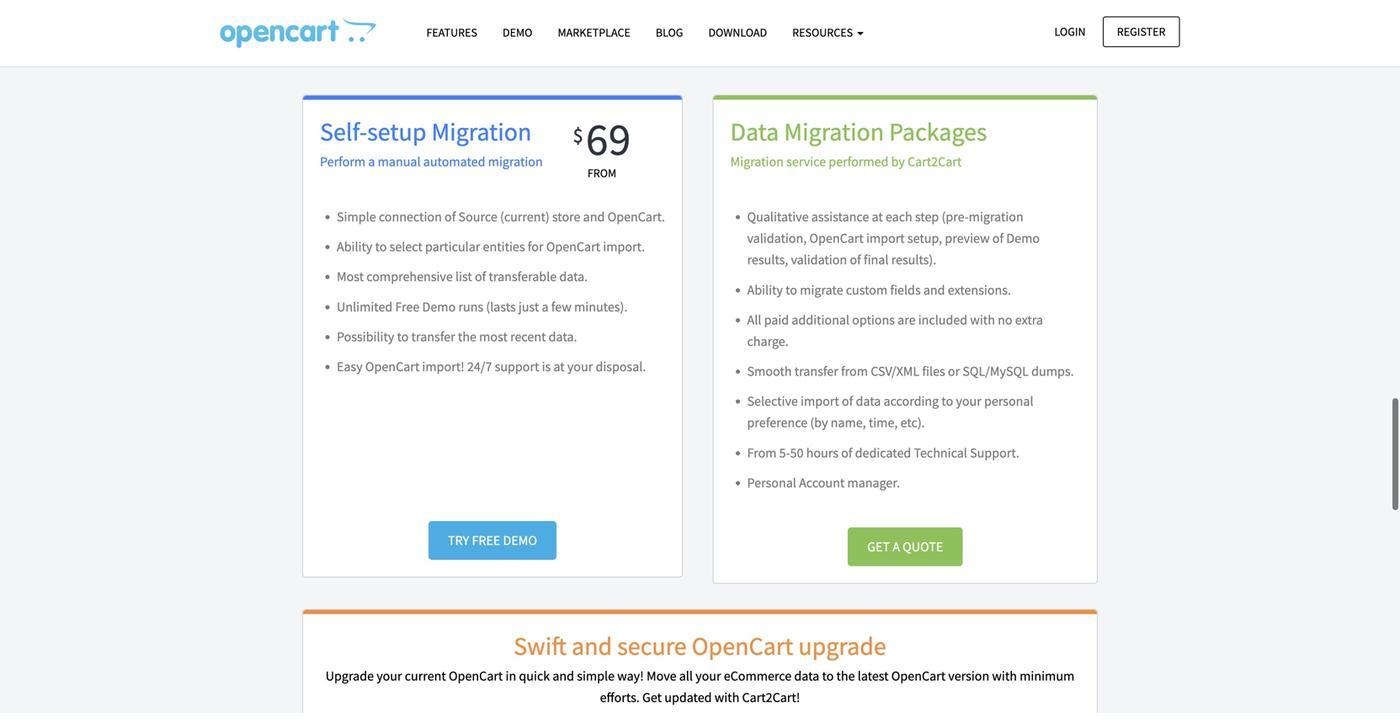 Task type: vqa. For each thing, say whether or not it's contained in the screenshot.
Campaigns.
no



Task type: describe. For each thing, give the bounding box(es) containing it.
packages
[[890, 116, 988, 147]]

50
[[791, 445, 804, 461]]

simple
[[577, 668, 615, 685]]

each
[[886, 208, 913, 225]]

to for migrate
[[786, 282, 798, 298]]

1 vertical spatial with
[[993, 668, 1017, 685]]

blog
[[656, 25, 683, 40]]

ways to set up opencart import
[[489, 11, 912, 51]]

data
[[731, 116, 779, 147]]

minimum
[[1020, 668, 1075, 685]]

etc).
[[901, 415, 925, 431]]

all paid additional options are included with no extra charge.
[[748, 312, 1044, 350]]

extra
[[1016, 312, 1044, 328]]

a
[[893, 539, 900, 556]]

(pre-
[[942, 208, 969, 225]]

few
[[552, 298, 572, 315]]

get inside swift and secure opencart upgrade upgrade your current opencart in quick and simple way! move all your ecommerce data to the latest opencart version with minimum efforts. get updated with cart2cart!
[[643, 690, 662, 706]]

swift and secure opencart upgrade upgrade your current opencart in quick and simple way! move all your ecommerce data to the latest opencart version with minimum efforts. get updated with cart2cart!
[[326, 630, 1075, 706]]

marketplace link
[[545, 18, 643, 47]]

secure
[[618, 630, 687, 662]]

get a quote link
[[848, 528, 963, 566]]

import inside qualitative assistance at each step (pre-migration validation, opencart import setup, preview of demo results, validation of final results).
[[867, 230, 905, 247]]

preview
[[945, 230, 990, 247]]

blog link
[[643, 18, 696, 47]]

login link
[[1041, 16, 1101, 47]]

ability to select particular entities for opencart import.
[[337, 238, 645, 255]]

selective import of data according to your personal preference (by name, time, etc).
[[748, 393, 1034, 431]]

2 horizontal spatial migration
[[784, 116, 885, 147]]

0 horizontal spatial the
[[458, 328, 477, 345]]

runs
[[459, 298, 484, 315]]

setup
[[367, 116, 427, 147]]

marketplace
[[558, 25, 631, 40]]

qualitative assistance at each step (pre-migration validation, opencart import setup, preview of demo results, validation of final results).
[[748, 208, 1040, 268]]

swift
[[514, 630, 567, 662]]

to for select
[[375, 238, 387, 255]]

download link
[[696, 18, 780, 47]]

2 vertical spatial with
[[715, 690, 740, 706]]

try
[[448, 532, 469, 549]]

personal
[[985, 393, 1034, 410]]

1 vertical spatial transfer
[[795, 363, 839, 380]]

just
[[519, 298, 539, 315]]

from
[[748, 445, 777, 461]]

manager.
[[848, 475, 900, 491]]

perform a manual automated migration
[[320, 153, 543, 170]]

name,
[[831, 415, 866, 431]]

migrate
[[800, 282, 844, 298]]

of left source
[[445, 208, 456, 225]]

1 horizontal spatial a
[[542, 298, 549, 315]]

resources link
[[780, 18, 877, 47]]

results).
[[892, 252, 937, 268]]

to for transfer
[[397, 328, 409, 345]]

ways
[[489, 11, 558, 51]]

particular
[[425, 238, 480, 255]]

extensions.
[[948, 282, 1012, 298]]

move
[[647, 668, 677, 685]]

0 vertical spatial migration
[[488, 153, 543, 170]]

account
[[799, 475, 845, 491]]

0 horizontal spatial at
[[554, 358, 565, 375]]

performed
[[829, 153, 889, 170]]

comprehensive
[[367, 268, 453, 285]]

data inside selective import of data according to your personal preference (by name, time, etc).
[[856, 393, 881, 410]]

from
[[588, 165, 617, 181]]

all
[[748, 312, 762, 328]]

import.
[[603, 238, 645, 255]]

(by
[[811, 415, 828, 431]]

dumps.
[[1032, 363, 1074, 380]]

selective
[[748, 393, 798, 410]]

0 horizontal spatial transfer
[[412, 328, 455, 345]]

connection
[[379, 208, 442, 225]]

way!
[[618, 668, 644, 685]]

of right hours
[[842, 445, 853, 461]]

personal
[[748, 475, 797, 491]]

ability for ability to migrate custom fields and extensions.
[[748, 282, 783, 298]]

included
[[919, 312, 968, 328]]

free for try
[[472, 532, 501, 549]]

time,
[[869, 415, 898, 431]]

1 horizontal spatial migration
[[731, 153, 784, 170]]

source
[[459, 208, 498, 225]]

no
[[998, 312, 1013, 328]]

0 vertical spatial data.
[[560, 268, 588, 285]]

1 vertical spatial data.
[[549, 328, 577, 345]]

service
[[787, 153, 826, 170]]

to inside swift and secure opencart upgrade upgrade your current opencart in quick and simple way! move all your ecommerce data to the latest opencart version with minimum efforts. get updated with cart2cart!
[[822, 668, 834, 685]]

at inside qualitative assistance at each step (pre-migration validation, opencart import setup, preview of demo results, validation of final results).
[[872, 208, 883, 225]]

results,
[[748, 252, 789, 268]]

in
[[506, 668, 517, 685]]

opencart.
[[608, 208, 665, 225]]

opencart inside qualitative assistance at each step (pre-migration validation, opencart import setup, preview of demo results, validation of final results).
[[810, 230, 864, 247]]

import inside selective import of data according to your personal preference (by name, time, etc).
[[801, 393, 840, 410]]

sql/mysql
[[963, 363, 1029, 380]]

opencart - cart2cart migration image
[[220, 18, 376, 48]]

24/7
[[467, 358, 492, 375]]

ecommerce
[[724, 668, 792, 685]]

0 horizontal spatial migration
[[432, 116, 532, 147]]

according
[[884, 393, 939, 410]]

try free demo link
[[429, 521, 557, 560]]



Task type: locate. For each thing, give the bounding box(es) containing it.
a left manual
[[368, 153, 375, 170]]

2 vertical spatial import
[[801, 393, 840, 410]]

upgrade
[[799, 630, 887, 662]]

at
[[872, 208, 883, 225], [554, 358, 565, 375]]

0 vertical spatial get
[[868, 539, 890, 556]]

is
[[542, 358, 551, 375]]

data. down few
[[549, 328, 577, 345]]

1 vertical spatial free
[[472, 532, 501, 549]]

5-
[[780, 445, 791, 461]]

of up name,
[[842, 393, 854, 410]]

0 vertical spatial with
[[971, 312, 996, 328]]

migration up automated
[[432, 116, 532, 147]]

and up simple
[[572, 630, 613, 662]]

to down or
[[942, 393, 954, 410]]

demo inside qualitative assistance at each step (pre-migration validation, opencart import setup, preview of demo results, validation of final results).
[[1007, 230, 1040, 247]]

cart2cart
[[908, 153, 962, 170]]

recent
[[511, 328, 546, 345]]

easy opencart import! 24/7 support is at your disposal.
[[337, 358, 646, 375]]

0 horizontal spatial ability
[[337, 238, 373, 255]]

features link
[[414, 18, 490, 47]]

0 horizontal spatial free
[[395, 298, 420, 315]]

to inside selective import of data according to your personal preference (by name, time, etc).
[[942, 393, 954, 410]]

setup,
[[908, 230, 943, 247]]

migration down data
[[731, 153, 784, 170]]

demo right "features"
[[503, 25, 533, 40]]

1 vertical spatial a
[[542, 298, 549, 315]]

entities
[[483, 238, 525, 255]]

(lasts
[[486, 298, 516, 315]]

demo right the try
[[503, 532, 537, 549]]

free down the comprehensive
[[395, 298, 420, 315]]

charge.
[[748, 333, 789, 350]]

0 vertical spatial the
[[458, 328, 477, 345]]

up
[[644, 11, 679, 51]]

a left few
[[542, 298, 549, 315]]

validation,
[[748, 230, 807, 247]]

of right preview
[[993, 230, 1004, 247]]

select
[[390, 238, 423, 255]]

and
[[583, 208, 605, 225], [924, 282, 946, 298], [572, 630, 613, 662], [553, 668, 575, 685]]

at left each
[[872, 208, 883, 225]]

login
[[1055, 24, 1086, 39]]

get a quote
[[868, 539, 944, 556]]

data. up few
[[560, 268, 588, 285]]

version
[[949, 668, 990, 685]]

and right fields
[[924, 282, 946, 298]]

set
[[598, 11, 638, 51]]

disposal.
[[596, 358, 646, 375]]

custom
[[846, 282, 888, 298]]

0 vertical spatial data
[[856, 393, 881, 410]]

1 vertical spatial import
[[867, 230, 905, 247]]

1 horizontal spatial get
[[868, 539, 890, 556]]

and right quick
[[553, 668, 575, 685]]

data up cart2cart!
[[795, 668, 820, 685]]

support
[[495, 358, 539, 375]]

cart2cart!
[[742, 690, 801, 706]]

transferable
[[489, 268, 557, 285]]

0 horizontal spatial get
[[643, 690, 662, 706]]

at right is
[[554, 358, 565, 375]]

smooth
[[748, 363, 792, 380]]

migration inside qualitative assistance at each step (pre-migration validation, opencart import setup, preview of demo results, validation of final results).
[[969, 208, 1024, 225]]

register
[[1118, 24, 1166, 39]]

your down or
[[956, 393, 982, 410]]

of left final
[[850, 252, 861, 268]]

ability for ability to select particular entities for opencart import.
[[337, 238, 373, 255]]

csv/xml
[[871, 363, 920, 380]]

demo right preview
[[1007, 230, 1040, 247]]

0 vertical spatial a
[[368, 153, 375, 170]]

options
[[853, 312, 895, 328]]

preference
[[748, 415, 808, 431]]

migration
[[488, 153, 543, 170], [969, 208, 1024, 225]]

paid
[[764, 312, 789, 328]]

to left migrate
[[786, 282, 798, 298]]

from 5-50 hours of dedicated technical support.
[[748, 445, 1020, 461]]

1 vertical spatial migration
[[969, 208, 1024, 225]]

ability
[[337, 238, 373, 255], [748, 282, 783, 298]]

opencart
[[686, 11, 814, 51], [810, 230, 864, 247], [546, 238, 601, 255], [365, 358, 420, 375], [692, 630, 794, 662], [449, 668, 503, 685], [892, 668, 946, 685]]

the inside swift and secure opencart upgrade upgrade your current opencart in quick and simple way! move all your ecommerce data to the latest opencart version with minimum efforts. get updated with cart2cart!
[[837, 668, 855, 685]]

to down upgrade
[[822, 668, 834, 685]]

your left current
[[377, 668, 402, 685]]

get down move
[[643, 690, 662, 706]]

a
[[368, 153, 375, 170], [542, 298, 549, 315]]

step
[[916, 208, 939, 225]]

validation
[[791, 252, 848, 268]]

import
[[821, 11, 912, 51], [867, 230, 905, 247], [801, 393, 840, 410]]

for
[[528, 238, 544, 255]]

0 vertical spatial import
[[821, 11, 912, 51]]

1 vertical spatial the
[[837, 668, 855, 685]]

to
[[564, 11, 592, 51], [375, 238, 387, 255], [786, 282, 798, 298], [397, 328, 409, 345], [942, 393, 954, 410], [822, 668, 834, 685]]

1 vertical spatial data
[[795, 668, 820, 685]]

0 vertical spatial free
[[395, 298, 420, 315]]

migration up (current)
[[488, 153, 543, 170]]

transfer left from
[[795, 363, 839, 380]]

with inside all paid additional options are included with no extra charge.
[[971, 312, 996, 328]]

transfer up import!
[[412, 328, 455, 345]]

1 horizontal spatial migration
[[969, 208, 1024, 225]]

register link
[[1103, 16, 1181, 47]]

1 horizontal spatial at
[[872, 208, 883, 225]]

1 horizontal spatial transfer
[[795, 363, 839, 380]]

by
[[892, 153, 905, 170]]

1 horizontal spatial ability
[[748, 282, 783, 298]]

personal account manager.
[[748, 475, 900, 491]]

files
[[923, 363, 946, 380]]

of
[[445, 208, 456, 225], [993, 230, 1004, 247], [850, 252, 861, 268], [475, 268, 486, 285], [842, 393, 854, 410], [842, 445, 853, 461]]

try free demo
[[448, 532, 537, 549]]

to left set
[[564, 11, 592, 51]]

data inside swift and secure opencart upgrade upgrade your current opencart in quick and simple way! move all your ecommerce data to the latest opencart version with minimum efforts. get updated with cart2cart!
[[795, 668, 820, 685]]

ability down simple
[[337, 238, 373, 255]]

ability down results,
[[748, 282, 783, 298]]

1 horizontal spatial the
[[837, 668, 855, 685]]

your right all
[[696, 668, 721, 685]]

the left "latest"
[[837, 668, 855, 685]]

(current)
[[500, 208, 550, 225]]

efforts.
[[600, 690, 640, 706]]

0 horizontal spatial a
[[368, 153, 375, 170]]

0 vertical spatial at
[[872, 208, 883, 225]]

hours
[[807, 445, 839, 461]]

1 vertical spatial at
[[554, 358, 565, 375]]

technical
[[914, 445, 968, 461]]

migration up preview
[[969, 208, 1024, 225]]

of inside selective import of data according to your personal preference (by name, time, etc).
[[842, 393, 854, 410]]

fields
[[891, 282, 921, 298]]

your inside selective import of data according to your personal preference (by name, time, etc).
[[956, 393, 982, 410]]

transfer
[[412, 328, 455, 345], [795, 363, 839, 380]]

1 vertical spatial ability
[[748, 282, 783, 298]]

self-setup migration
[[320, 116, 532, 147]]

are
[[898, 312, 916, 328]]

demo link
[[490, 18, 545, 47]]

to right possibility
[[397, 328, 409, 345]]

demo left "runs"
[[422, 298, 456, 315]]

data up time,
[[856, 393, 881, 410]]

0 horizontal spatial data
[[795, 668, 820, 685]]

perform
[[320, 153, 366, 170]]

$
[[573, 122, 583, 148]]

1 vertical spatial get
[[643, 690, 662, 706]]

additional
[[792, 312, 850, 328]]

1 horizontal spatial data
[[856, 393, 881, 410]]

to for set
[[564, 11, 592, 51]]

and right store
[[583, 208, 605, 225]]

with down ecommerce
[[715, 690, 740, 706]]

get left a
[[868, 539, 890, 556]]

the left most
[[458, 328, 477, 345]]

qualitative
[[748, 208, 809, 225]]

with right version
[[993, 668, 1017, 685]]

resources
[[793, 25, 856, 40]]

or
[[948, 363, 960, 380]]

dedicated
[[856, 445, 912, 461]]

get inside "link"
[[868, 539, 890, 556]]

migration
[[432, 116, 532, 147], [784, 116, 885, 147], [731, 153, 784, 170]]

your right is
[[568, 358, 593, 375]]

possibility
[[337, 328, 395, 345]]

to left select
[[375, 238, 387, 255]]

easy
[[337, 358, 363, 375]]

0 horizontal spatial migration
[[488, 153, 543, 170]]

unlimited
[[337, 298, 393, 315]]

migration up performed
[[784, 116, 885, 147]]

with left no
[[971, 312, 996, 328]]

download
[[709, 25, 767, 40]]

free for unlimited
[[395, 298, 420, 315]]

of right list
[[475, 268, 486, 285]]

simple connection of source (current) store and opencart.
[[337, 208, 665, 225]]

automated
[[423, 153, 486, 170]]

import!
[[422, 358, 465, 375]]

free right the try
[[472, 532, 501, 549]]

manual
[[378, 153, 421, 170]]

1 horizontal spatial free
[[472, 532, 501, 549]]

0 vertical spatial ability
[[337, 238, 373, 255]]

0 vertical spatial transfer
[[412, 328, 455, 345]]

demo
[[503, 25, 533, 40], [1007, 230, 1040, 247], [422, 298, 456, 315], [503, 532, 537, 549]]



